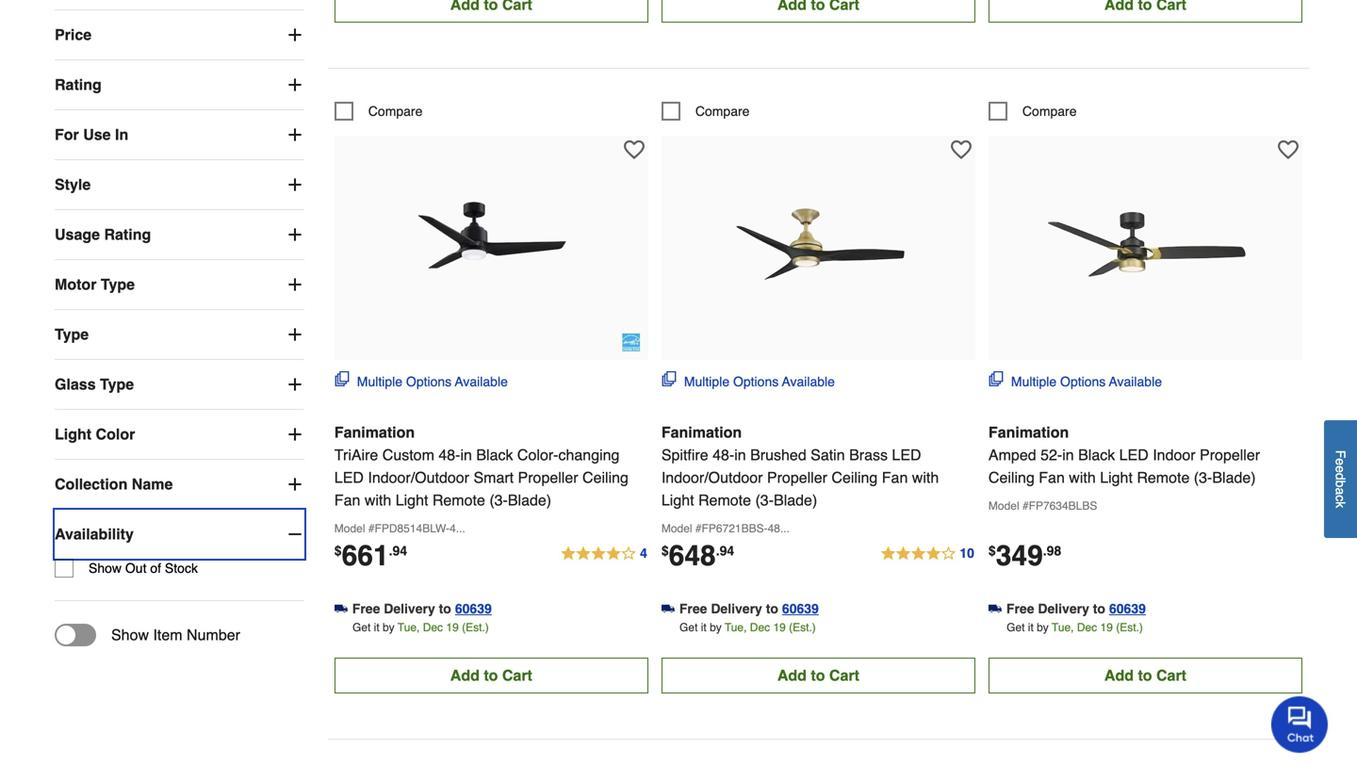 Task type: vqa. For each thing, say whether or not it's contained in the screenshot.
the Type
yes



Task type: describe. For each thing, give the bounding box(es) containing it.
1 multiple options available link from the left
[[335, 371, 508, 391]]

ceiling inside fanimation amped 52-in black led indoor propeller ceiling fan with light remote (3-blade)
[[989, 469, 1035, 486]]

compare for 1001006362 element
[[696, 104, 750, 119]]

propeller inside fanimation amped 52-in black led indoor propeller ceiling fan with light remote (3-blade)
[[1200, 446, 1261, 464]]

show for show item number
[[111, 627, 149, 644]]

brass
[[850, 446, 888, 464]]

remote inside fanimation amped 52-in black led indoor propeller ceiling fan with light remote (3-blade)
[[1137, 469, 1190, 486]]

available for fanimation amped 52-in black led indoor propeller ceiling fan with light remote (3-blade) image's "multiple options available" link
[[1110, 374, 1163, 389]]

options for 1st "multiple options available" link
[[406, 374, 452, 389]]

multiple for fanimation spitfire 48-in brushed satin brass led indoor/outdoor propeller ceiling fan with light remote (3-blade) 'image' "multiple options available" link
[[684, 374, 730, 389]]

color-
[[518, 446, 559, 464]]

in for spitfire
[[735, 446, 746, 464]]

style
[[55, 176, 91, 193]]

b
[[1334, 480, 1349, 488]]

light color
[[55, 426, 135, 443]]

show out of stock
[[89, 561, 198, 576]]

a
[[1334, 488, 1349, 495]]

model for amped 52-in black led indoor propeller ceiling fan with light remote (3-blade)
[[989, 500, 1020, 513]]

fanimation for amped
[[989, 424, 1070, 441]]

2 60639 button from the left
[[783, 600, 819, 618]]

f e e d b a c k
[[1334, 450, 1349, 508]]

1 (est.) from the left
[[462, 621, 489, 634]]

fanimation amped 52-in black led indoor propeller ceiling fan with light remote (3-blade) image
[[1042, 145, 1250, 353]]

for use in button
[[55, 110, 304, 159]]

(3- inside fanimation triaire custom 48-in black color-changing led indoor/outdoor smart propeller ceiling fan with light remote (3-blade)
[[490, 492, 508, 509]]

show item number element
[[55, 624, 240, 647]]

4 stars image for 661
[[560, 543, 649, 566]]

d
[[1334, 473, 1349, 480]]

free for truck filled icon associated with first 60639 button from left
[[352, 601, 380, 617]]

3 delivery from the left
[[1039, 601, 1090, 617]]

spitfire
[[662, 446, 709, 464]]

black inside fanimation triaire custom 48-in black color-changing led indoor/outdoor smart propeller ceiling fan with light remote (3-blade)
[[477, 446, 513, 464]]

glass
[[55, 376, 96, 393]]

with inside fanimation spitfire 48-in brushed satin brass led indoor/outdoor propeller ceiling fan with light remote (3-blade)
[[913, 469, 939, 486]]

free for truck filled icon corresponding to first 60639 button from the right
[[1007, 601, 1035, 617]]

actual price $648.94 element
[[662, 540, 735, 572]]

fanimation triaire custom 48-in black color-changing led indoor/outdoor smart propeller ceiling fan with light remote (3-blade)
[[335, 424, 629, 509]]

get for first 60639 button from the right
[[1007, 621, 1025, 634]]

add to cart for second add to cart button from the right
[[778, 667, 860, 684]]

4 stars image for 648
[[880, 543, 976, 566]]

type for glass type
[[100, 376, 134, 393]]

3 60639 button from the left
[[1110, 600, 1147, 618]]

$ for 661
[[335, 543, 342, 559]]

48...
[[768, 522, 790, 535]]

dec for first 60639 button from the right
[[1078, 621, 1098, 634]]

show for show out of stock
[[89, 561, 122, 576]]

648
[[669, 540, 716, 572]]

for
[[55, 126, 79, 143]]

fanimation amped 52-in black led indoor propeller ceiling fan with light remote (3-blade)
[[989, 424, 1261, 486]]

2 get it by tue, dec 19 (est.) from the left
[[680, 621, 816, 634]]

plus image for rating
[[286, 76, 304, 94]]

number
[[187, 627, 240, 644]]

rating button
[[55, 60, 304, 109]]

collection name
[[55, 476, 173, 493]]

plus image for glass type
[[286, 375, 304, 394]]

2 delivery from the left
[[711, 601, 763, 617]]

1 delivery from the left
[[384, 601, 435, 617]]

led inside fanimation triaire custom 48-in black color-changing led indoor/outdoor smart propeller ceiling fan with light remote (3-blade)
[[335, 469, 364, 486]]

light color button
[[55, 410, 304, 459]]

minus image
[[286, 525, 304, 544]]

plus image for type
[[286, 325, 304, 344]]

led inside fanimation amped 52-in black led indoor propeller ceiling fan with light remote (3-blade)
[[1120, 446, 1149, 464]]

1 multiple options available from the left
[[357, 374, 508, 389]]

.94 for 661
[[389, 543, 407, 559]]

it for truck filled icon corresponding to first 60639 button from the right
[[1029, 621, 1034, 634]]

60639 for second 60639 button
[[783, 601, 819, 617]]

1001073706 element
[[335, 102, 423, 121]]

3 add to cart button from the left
[[989, 658, 1303, 694]]

3 add from the left
[[1105, 667, 1134, 684]]

$ for 648
[[662, 543, 669, 559]]

fanimation spitfire 48-in brushed satin brass led indoor/outdoor propeller ceiling fan with light remote (3-blade) image
[[715, 145, 923, 353]]

smart
[[474, 469, 514, 486]]

get for first 60639 button from left
[[353, 621, 371, 634]]

blade) inside fanimation amped 52-in black led indoor propeller ceiling fan with light remote (3-blade)
[[1213, 469, 1257, 486]]

glass type
[[55, 376, 134, 393]]

usage
[[55, 226, 100, 243]]

indoor/outdoor inside fanimation triaire custom 48-in black color-changing led indoor/outdoor smart propeller ceiling fan with light remote (3-blade)
[[368, 469, 470, 486]]

# for fanimation triaire custom 48-in black color-changing led indoor/outdoor smart propeller ceiling fan with light remote (3-blade)
[[369, 522, 375, 535]]

fanimationtriaire custom 48-in black color-changing led indoor/outdoor smart propeller ceiling fan with light remote (3-blade) element
[[335, 136, 649, 360]]

in
[[115, 126, 128, 143]]

1 get it by tue, dec 19 (est.) from the left
[[353, 621, 489, 634]]

3 cart from the left
[[1157, 667, 1187, 684]]

available for 1st "multiple options available" link
[[455, 374, 508, 389]]

$ 661 .94
[[335, 540, 407, 572]]

light inside fanimation spitfire 48-in brushed satin brass led indoor/outdoor propeller ceiling fan with light remote (3-blade)
[[662, 492, 695, 509]]

4...
[[450, 522, 466, 535]]

with inside fanimation amped 52-in black led indoor propeller ceiling fan with light remote (3-blade)
[[1070, 469, 1096, 486]]

ceiling inside fanimation spitfire 48-in brushed satin brass led indoor/outdoor propeller ceiling fan with light remote (3-blade)
[[832, 469, 878, 486]]

model # fp6721bbs-48...
[[662, 522, 790, 535]]

5014169207 element
[[989, 102, 1077, 121]]

fan inside fanimation amped 52-in black led indoor propeller ceiling fan with light remote (3-blade)
[[1039, 469, 1065, 486]]

propeller inside fanimation triaire custom 48-in black color-changing led indoor/outdoor smart propeller ceiling fan with light remote (3-blade)
[[518, 469, 579, 486]]

model for triaire custom 48-in black color-changing led indoor/outdoor smart propeller ceiling fan with light remote (3-blade)
[[335, 522, 365, 535]]

remote inside fanimation spitfire 48-in brushed satin brass led indoor/outdoor propeller ceiling fan with light remote (3-blade)
[[699, 492, 752, 509]]

in for amped
[[1063, 446, 1075, 464]]

.98
[[1044, 543, 1062, 559]]

options for fanimation amped 52-in black led indoor propeller ceiling fan with light remote (3-blade) image's "multiple options available" link
[[1061, 374, 1106, 389]]

3 (est.) from the left
[[1117, 621, 1144, 634]]

$ 349 .98
[[989, 540, 1062, 572]]

plus image for for use in
[[286, 125, 304, 144]]

fanimation spitfire 48-in brushed satin brass led indoor/outdoor propeller ceiling fan with light remote (3-blade)
[[662, 424, 939, 509]]

349
[[996, 540, 1044, 572]]

4 button
[[560, 543, 649, 566]]

10 button
[[880, 543, 976, 566]]

2 e from the top
[[1334, 466, 1349, 473]]

661
[[342, 540, 389, 572]]

type for motor type
[[101, 276, 135, 293]]

multiple options available link for fanimation amped 52-in black led indoor propeller ceiling fan with light remote (3-blade) image
[[989, 371, 1163, 391]]

truck filled image for first 60639 button from left
[[335, 603, 348, 616]]

multiple for fanimation amped 52-in black led indoor propeller ceiling fan with light remote (3-blade) image's "multiple options available" link
[[1012, 374, 1057, 389]]

light inside light color button
[[55, 426, 92, 443]]

f
[[1334, 450, 1349, 458]]

# for fanimation spitfire 48-in brushed satin brass led indoor/outdoor propeller ceiling fan with light remote (3-blade)
[[696, 522, 702, 535]]

collection name button
[[55, 460, 304, 509]]

1 vertical spatial rating
[[104, 226, 151, 243]]

multiple options available link for fanimation spitfire 48-in brushed satin brass led indoor/outdoor propeller ceiling fan with light remote (3-blade) 'image'
[[662, 371, 835, 391]]

model # fp7634blbs
[[989, 500, 1098, 513]]

light inside fanimation triaire custom 48-in black color-changing led indoor/outdoor smart propeller ceiling fan with light remote (3-blade)
[[396, 492, 428, 509]]

triaire
[[335, 446, 378, 464]]

motor
[[55, 276, 97, 293]]

(3- inside fanimation spitfire 48-in brushed satin brass led indoor/outdoor propeller ceiling fan with light remote (3-blade)
[[756, 492, 774, 509]]

price
[[55, 26, 92, 43]]

propeller inside fanimation spitfire 48-in brushed satin brass led indoor/outdoor propeller ceiling fan with light remote (3-blade)
[[767, 469, 828, 486]]

2 cart from the left
[[830, 667, 860, 684]]

tue, for first 60639 button from left
[[398, 621, 420, 634]]

style button
[[55, 160, 304, 209]]

truck filled image for first 60639 button from the right
[[989, 603, 1002, 616]]

options for fanimation spitfire 48-in brushed satin brass led indoor/outdoor propeller ceiling fan with light remote (3-blade) 'image' "multiple options available" link
[[734, 374, 779, 389]]

ceiling inside fanimation triaire custom 48-in black color-changing led indoor/outdoor smart propeller ceiling fan with light remote (3-blade)
[[583, 469, 629, 486]]

collection
[[55, 476, 128, 493]]

multiple options available for fanimation spitfire 48-in brushed satin brass led indoor/outdoor propeller ceiling fan with light remote (3-blade) 'image'
[[684, 374, 835, 389]]

compare for 5014169207 element at top
[[1023, 104, 1077, 119]]

stock
[[165, 561, 198, 576]]

2 heart outline image from the left
[[1278, 139, 1299, 160]]



Task type: locate. For each thing, give the bounding box(es) containing it.
fanimation inside fanimation spitfire 48-in brushed satin brass led indoor/outdoor propeller ceiling fan with light remote (3-blade)
[[662, 424, 742, 441]]

0 horizontal spatial indoor/outdoor
[[368, 469, 470, 486]]

in up fp7634blbs
[[1063, 446, 1075, 464]]

blade) inside fanimation triaire custom 48-in black color-changing led indoor/outdoor smart propeller ceiling fan with light remote (3-blade)
[[508, 492, 552, 509]]

show left out
[[89, 561, 122, 576]]

1 horizontal spatial remote
[[699, 492, 752, 509]]

ceiling
[[583, 469, 629, 486], [832, 469, 878, 486], [989, 469, 1035, 486]]

1 indoor/outdoor from the left
[[368, 469, 470, 486]]

0 horizontal spatial ceiling
[[583, 469, 629, 486]]

1 horizontal spatial get
[[680, 621, 698, 634]]

actual price $349.98 element
[[989, 540, 1062, 572]]

truck filled image down 349
[[989, 603, 1002, 616]]

multiple options available up brushed
[[684, 374, 835, 389]]

1 horizontal spatial propeller
[[767, 469, 828, 486]]

show left item
[[111, 627, 149, 644]]

2 horizontal spatial get
[[1007, 621, 1025, 634]]

multiple up triaire
[[357, 374, 403, 389]]

plus image inside for use in button
[[286, 125, 304, 144]]

model down the amped
[[989, 500, 1020, 513]]

3 dec from the left
[[1078, 621, 1098, 634]]

2 dec from the left
[[750, 621, 770, 634]]

0 horizontal spatial rating
[[55, 76, 102, 93]]

free delivery to 60639 down actual price $661.94 element on the left bottom of page
[[352, 601, 492, 617]]

delivery down actual price $661.94 element on the left bottom of page
[[384, 601, 435, 617]]

with up the '10' 'button'
[[913, 469, 939, 486]]

e up d
[[1334, 458, 1349, 466]]

3 ceiling from the left
[[989, 469, 1035, 486]]

2 multiple options available link from the left
[[662, 371, 835, 391]]

fan down 'brass'
[[882, 469, 908, 486]]

1 available from the left
[[455, 374, 508, 389]]

1 free delivery to 60639 from the left
[[352, 601, 492, 617]]

0 horizontal spatial model
[[335, 522, 365, 535]]

.94 down model # fp6721bbs-48... on the bottom
[[716, 543, 735, 559]]

1 multiple from the left
[[357, 374, 403, 389]]

.94
[[389, 543, 407, 559], [716, 543, 735, 559]]

get it by tue, dec 19 (est.) down actual price $661.94 element on the left bottom of page
[[353, 621, 489, 634]]

4 plus image from the top
[[286, 475, 304, 494]]

remote up 4...
[[433, 492, 485, 509]]

2 multiple options available from the left
[[684, 374, 835, 389]]

item
[[153, 627, 183, 644]]

rating
[[55, 76, 102, 93], [104, 226, 151, 243]]

satin
[[811, 446, 845, 464]]

1 vertical spatial type
[[55, 326, 89, 343]]

0 vertical spatial type
[[101, 276, 135, 293]]

get
[[353, 621, 371, 634], [680, 621, 698, 634], [1007, 621, 1025, 634]]

multiple up spitfire
[[684, 374, 730, 389]]

available
[[455, 374, 508, 389], [782, 374, 835, 389], [1110, 374, 1163, 389]]

0 horizontal spatial heart outline image
[[951, 139, 972, 160]]

0 horizontal spatial options
[[406, 374, 452, 389]]

2 it from the left
[[701, 621, 707, 634]]

it
[[374, 621, 380, 634], [701, 621, 707, 634], [1029, 621, 1034, 634]]

it down actual price $661.94 element on the left bottom of page
[[374, 621, 380, 634]]

fanimation for spitfire
[[662, 424, 742, 441]]

3 multiple options available from the left
[[1012, 374, 1163, 389]]

options up brushed
[[734, 374, 779, 389]]

0 vertical spatial rating
[[55, 76, 102, 93]]

model for spitfire 48-in brushed satin brass led indoor/outdoor propeller ceiling fan with light remote (3-blade)
[[662, 522, 693, 535]]

remote up model # fp6721bbs-48... on the bottom
[[699, 492, 752, 509]]

2 horizontal spatial blade)
[[1213, 469, 1257, 486]]

propeller down color-
[[518, 469, 579, 486]]

2 fanimation from the left
[[662, 424, 742, 441]]

indoor/outdoor down custom
[[368, 469, 470, 486]]

black up smart
[[477, 446, 513, 464]]

0 horizontal spatial compare
[[368, 104, 423, 119]]

multiple options available link up custom
[[335, 371, 508, 391]]

fp7634blbs
[[1029, 500, 1098, 513]]

$ inside $ 648 .94
[[662, 543, 669, 559]]

multiple options available link up 52-
[[989, 371, 1163, 391]]

$ right 10
[[989, 543, 996, 559]]

# up the $ 661 .94
[[369, 522, 375, 535]]

it for truck filled image at the left of page
[[701, 621, 707, 634]]

k
[[1334, 502, 1349, 508]]

availability button
[[55, 510, 304, 559]]

1 horizontal spatial in
[[735, 446, 746, 464]]

0 horizontal spatial .94
[[389, 543, 407, 559]]

motor type button
[[55, 260, 304, 309]]

free down 661
[[352, 601, 380, 617]]

1 options from the left
[[406, 374, 452, 389]]

ceiling down the amped
[[989, 469, 1035, 486]]

5 plus image from the top
[[286, 325, 304, 344]]

plus image inside usage rating button
[[286, 225, 304, 244]]

1 horizontal spatial cart
[[830, 667, 860, 684]]

type button
[[55, 310, 304, 359]]

usage rating
[[55, 226, 151, 243]]

tue, for first 60639 button from the right
[[1052, 621, 1074, 634]]

2 horizontal spatial add
[[1105, 667, 1134, 684]]

2 $ from the left
[[662, 543, 669, 559]]

4 stars image containing 4
[[560, 543, 649, 566]]

$ 648 .94
[[662, 540, 735, 572]]

fan
[[882, 469, 908, 486], [1039, 469, 1065, 486], [335, 492, 361, 509]]

price button
[[55, 10, 304, 59]]

4 stars image
[[560, 543, 649, 566], [880, 543, 976, 566]]

$ right minus icon
[[335, 543, 342, 559]]

0 horizontal spatial delivery
[[384, 601, 435, 617]]

free
[[352, 601, 380, 617], [680, 601, 708, 617], [1007, 601, 1035, 617]]

1 free from the left
[[352, 601, 380, 617]]

remote down indoor on the bottom right of page
[[1137, 469, 1190, 486]]

1 dec from the left
[[423, 621, 443, 634]]

10
[[960, 546, 975, 561]]

plus image for price
[[286, 26, 304, 44]]

2 get from the left
[[680, 621, 698, 634]]

1 by from the left
[[383, 621, 395, 634]]

2 horizontal spatial multiple options available
[[1012, 374, 1163, 389]]

fanimation triaire custom 48-in black color-changing led indoor/outdoor smart propeller ceiling fan with light remote (3-blade) image
[[388, 145, 595, 353]]

19 for first 60639 button from the right
[[1101, 621, 1113, 634]]

indoor/outdoor
[[368, 469, 470, 486], [662, 469, 763, 486]]

of
[[150, 561, 161, 576]]

e
[[1334, 458, 1349, 466], [1334, 466, 1349, 473]]

1 4 stars image from the left
[[560, 543, 649, 566]]

with inside fanimation triaire custom 48-in black color-changing led indoor/outdoor smart propeller ceiling fan with light remote (3-blade)
[[365, 492, 392, 509]]

use
[[83, 126, 111, 143]]

tue, down actual price $661.94 element on the left bottom of page
[[398, 621, 420, 634]]

2 19 from the left
[[774, 621, 786, 634]]

1 horizontal spatial rating
[[104, 226, 151, 243]]

by
[[383, 621, 395, 634], [710, 621, 722, 634], [1037, 621, 1049, 634]]

3 add to cart from the left
[[1105, 667, 1187, 684]]

1 horizontal spatial multiple
[[684, 374, 730, 389]]

fanimation up triaire
[[335, 424, 415, 441]]

1 horizontal spatial 19
[[774, 621, 786, 634]]

ceiling down 'brass'
[[832, 469, 878, 486]]

compare inside 1001073706 element
[[368, 104, 423, 119]]

19 for second 60639 button
[[774, 621, 786, 634]]

2 ceiling from the left
[[832, 469, 878, 486]]

compare inside 5014169207 element
[[1023, 104, 1077, 119]]

plus image for motor type
[[286, 275, 304, 294]]

it for truck filled icon associated with first 60639 button from left
[[374, 621, 380, 634]]

2 horizontal spatial free
[[1007, 601, 1035, 617]]

1 horizontal spatial .94
[[716, 543, 735, 559]]

1 horizontal spatial truck filled image
[[989, 603, 1002, 616]]

1 horizontal spatial free
[[680, 601, 708, 617]]

1 horizontal spatial multiple options available
[[684, 374, 835, 389]]

2 plus image from the top
[[286, 275, 304, 294]]

2 (est.) from the left
[[789, 621, 816, 634]]

free delivery to 60639 for first 60639 button from the right
[[1007, 601, 1147, 617]]

truck filled image down 661
[[335, 603, 348, 616]]

tue, down .98
[[1052, 621, 1074, 634]]

compare
[[368, 104, 423, 119], [696, 104, 750, 119], [1023, 104, 1077, 119]]

type up glass on the left of the page
[[55, 326, 89, 343]]

19
[[446, 621, 459, 634], [774, 621, 786, 634], [1101, 621, 1113, 634]]

1001006362 element
[[662, 102, 750, 121]]

add to cart for 3rd add to cart button
[[1105, 667, 1187, 684]]

cart
[[502, 667, 533, 684], [830, 667, 860, 684], [1157, 667, 1187, 684]]

3 multiple options available link from the left
[[989, 371, 1163, 391]]

2 horizontal spatial it
[[1029, 621, 1034, 634]]

actual price $661.94 element
[[335, 540, 407, 572]]

2 by from the left
[[710, 621, 722, 634]]

(3- up 48...
[[756, 492, 774, 509]]

2 horizontal spatial in
[[1063, 446, 1075, 464]]

1 horizontal spatial by
[[710, 621, 722, 634]]

1 cart from the left
[[502, 667, 533, 684]]

2 horizontal spatial multiple
[[1012, 374, 1057, 389]]

#
[[1023, 500, 1029, 513], [369, 522, 375, 535], [696, 522, 702, 535]]

1 tue, from the left
[[398, 621, 420, 634]]

2 horizontal spatial delivery
[[1039, 601, 1090, 617]]

remote inside fanimation triaire custom 48-in black color-changing led indoor/outdoor smart propeller ceiling fan with light remote (3-blade)
[[433, 492, 485, 509]]

options
[[406, 374, 452, 389], [734, 374, 779, 389], [1061, 374, 1106, 389]]

multiple
[[357, 374, 403, 389], [684, 374, 730, 389], [1012, 374, 1057, 389]]

fanimation inside fanimation amped 52-in black led indoor propeller ceiling fan with light remote (3-blade)
[[989, 424, 1070, 441]]

1 add to cart from the left
[[451, 667, 533, 684]]

60639
[[455, 601, 492, 617], [783, 601, 819, 617], [1110, 601, 1147, 617]]

0 horizontal spatial fanimation
[[335, 424, 415, 441]]

available for fanimation spitfire 48-in brushed satin brass led indoor/outdoor propeller ceiling fan with light remote (3-blade) 'image' "multiple options available" link
[[782, 374, 835, 389]]

0 horizontal spatial 60639
[[455, 601, 492, 617]]

1 19 from the left
[[446, 621, 459, 634]]

blade)
[[1213, 469, 1257, 486], [508, 492, 552, 509], [774, 492, 818, 509]]

# up $ 648 .94
[[696, 522, 702, 535]]

available up fanimation triaire custom 48-in black color-changing led indoor/outdoor smart propeller ceiling fan with light remote (3-blade)
[[455, 374, 508, 389]]

multiple options available for fanimation amped 52-in black led indoor propeller ceiling fan with light remote (3-blade) image
[[1012, 374, 1163, 389]]

show inside "element"
[[111, 627, 149, 644]]

color
[[96, 426, 135, 443]]

2 horizontal spatial tue,
[[1052, 621, 1074, 634]]

2 horizontal spatial (est.)
[[1117, 621, 1144, 634]]

1 horizontal spatial ceiling
[[832, 469, 878, 486]]

.94 inside the $ 661 .94
[[389, 543, 407, 559]]

2 free delivery to 60639 from the left
[[680, 601, 819, 617]]

plus image inside the price "button"
[[286, 26, 304, 44]]

2 indoor/outdoor from the left
[[662, 469, 763, 486]]

1 60639 button from the left
[[455, 600, 492, 618]]

2 compare from the left
[[696, 104, 750, 119]]

3 get from the left
[[1007, 621, 1025, 634]]

f e e d b a c k button
[[1325, 420, 1358, 538]]

get down 349
[[1007, 621, 1025, 634]]

1 .94 from the left
[[389, 543, 407, 559]]

free right truck filled image at the left of page
[[680, 601, 708, 617]]

changing
[[559, 446, 620, 464]]

blade) inside fanimation spitfire 48-in brushed satin brass led indoor/outdoor propeller ceiling fan with light remote (3-blade)
[[774, 492, 818, 509]]

free delivery to 60639 for second 60639 button
[[680, 601, 819, 617]]

3 free from the left
[[1007, 601, 1035, 617]]

1 vertical spatial show
[[111, 627, 149, 644]]

get it by tue, dec 19 (est.)
[[353, 621, 489, 634], [680, 621, 816, 634], [1007, 621, 1144, 634]]

delivery down .98
[[1039, 601, 1090, 617]]

0 horizontal spatial add to cart button
[[335, 658, 649, 694]]

delivery
[[384, 601, 435, 617], [711, 601, 763, 617], [1039, 601, 1090, 617]]

get down 661
[[353, 621, 371, 634]]

multiple for 1st "multiple options available" link
[[357, 374, 403, 389]]

1 horizontal spatial black
[[1079, 446, 1116, 464]]

plus image for collection name
[[286, 475, 304, 494]]

0 horizontal spatial multiple options available link
[[335, 371, 508, 391]]

(3- inside fanimation amped 52-in black led indoor propeller ceiling fan with light remote (3-blade)
[[1194, 469, 1213, 486]]

1 60639 from the left
[[455, 601, 492, 617]]

2 horizontal spatial fanimation
[[989, 424, 1070, 441]]

in right custom
[[461, 446, 472, 464]]

multiple options available up custom
[[357, 374, 508, 389]]

light
[[55, 426, 92, 443], [1101, 469, 1133, 486], [396, 492, 428, 509], [662, 492, 695, 509]]

chat invite button image
[[1272, 696, 1330, 753]]

e up the b
[[1334, 466, 1349, 473]]

indoor/outdoor inside fanimation spitfire 48-in brushed satin brass led indoor/outdoor propeller ceiling fan with light remote (3-blade)
[[662, 469, 763, 486]]

name
[[132, 476, 173, 493]]

3 available from the left
[[1110, 374, 1163, 389]]

0 horizontal spatial remote
[[433, 492, 485, 509]]

dec for second 60639 button
[[750, 621, 770, 634]]

with up fp7634blbs
[[1070, 469, 1096, 486]]

fan down 52-
[[1039, 469, 1065, 486]]

4 stars image containing 10
[[880, 543, 976, 566]]

type right glass on the left of the page
[[100, 376, 134, 393]]

with
[[913, 469, 939, 486], [1070, 469, 1096, 486], [365, 492, 392, 509]]

3 fanimation from the left
[[989, 424, 1070, 441]]

free delivery to 60639 down .98
[[1007, 601, 1147, 617]]

3 in from the left
[[1063, 446, 1075, 464]]

c
[[1334, 495, 1349, 502]]

plus image inside light color button
[[286, 425, 304, 444]]

0 horizontal spatial it
[[374, 621, 380, 634]]

with up model # fpd8514blw-4...
[[365, 492, 392, 509]]

60639 for first 60639 button from left
[[455, 601, 492, 617]]

1 48- from the left
[[439, 446, 461, 464]]

0 horizontal spatial (est.)
[[462, 621, 489, 634]]

2 options from the left
[[734, 374, 779, 389]]

2 free from the left
[[680, 601, 708, 617]]

fp6721bbs-
[[702, 522, 768, 535]]

model # fpd8514blw-4...
[[335, 522, 466, 535]]

heart outline image
[[624, 139, 645, 160]]

black right 52-
[[1079, 446, 1116, 464]]

0 horizontal spatial free delivery to 60639
[[352, 601, 492, 617]]

2 horizontal spatial cart
[[1157, 667, 1187, 684]]

led
[[892, 446, 922, 464], [1120, 446, 1149, 464], [335, 469, 364, 486]]

.94 inside $ 648 .94
[[716, 543, 735, 559]]

2 horizontal spatial model
[[989, 500, 1020, 513]]

add to cart
[[451, 667, 533, 684], [778, 667, 860, 684], [1105, 667, 1187, 684]]

1 fanimation from the left
[[335, 424, 415, 441]]

1 horizontal spatial 48-
[[713, 446, 735, 464]]

2 plus image from the top
[[286, 125, 304, 144]]

glass type button
[[55, 360, 304, 409]]

# for fanimation amped 52-in black led indoor propeller ceiling fan with light remote (3-blade)
[[1023, 500, 1029, 513]]

0 horizontal spatial (3-
[[490, 492, 508, 509]]

fanimation up spitfire
[[662, 424, 742, 441]]

1 add from the left
[[451, 667, 480, 684]]

2 horizontal spatial 60639
[[1110, 601, 1147, 617]]

2 horizontal spatial dec
[[1078, 621, 1098, 634]]

options up custom
[[406, 374, 452, 389]]

by down actual price $661.94 element on the left bottom of page
[[383, 621, 395, 634]]

3 by from the left
[[1037, 621, 1049, 634]]

1 ceiling from the left
[[583, 469, 629, 486]]

2 .94 from the left
[[716, 543, 735, 559]]

free delivery to 60639 for first 60639 button from left
[[352, 601, 492, 617]]

1 it from the left
[[374, 621, 380, 634]]

1 horizontal spatial heart outline image
[[1278, 139, 1299, 160]]

type right motor
[[101, 276, 135, 293]]

3 it from the left
[[1029, 621, 1034, 634]]

1 horizontal spatial fanimation
[[662, 424, 742, 441]]

fan inside fanimation triaire custom 48-in black color-changing led indoor/outdoor smart propeller ceiling fan with light remote (3-blade)
[[335, 492, 361, 509]]

48- inside fanimation spitfire 48-in brushed satin brass led indoor/outdoor propeller ceiling fan with light remote (3-blade)
[[713, 446, 735, 464]]

plus image
[[286, 76, 304, 94], [286, 275, 304, 294], [286, 425, 304, 444], [286, 475, 304, 494]]

0 horizontal spatial get it by tue, dec 19 (est.)
[[353, 621, 489, 634]]

3 19 from the left
[[1101, 621, 1113, 634]]

plus image inside rating button
[[286, 76, 304, 94]]

0 horizontal spatial by
[[383, 621, 395, 634]]

plus image for style
[[286, 175, 304, 194]]

1 horizontal spatial led
[[892, 446, 922, 464]]

in left brushed
[[735, 446, 746, 464]]

0 horizontal spatial tue,
[[398, 621, 420, 634]]

$ inside the $ 661 .94
[[335, 543, 342, 559]]

2 horizontal spatial compare
[[1023, 104, 1077, 119]]

it down actual price $648.94 element
[[701, 621, 707, 634]]

for use in
[[55, 126, 128, 143]]

1 horizontal spatial 60639 button
[[783, 600, 819, 618]]

fan inside fanimation spitfire 48-in brushed satin brass led indoor/outdoor propeller ceiling fan with light remote (3-blade)
[[882, 469, 908, 486]]

multiple options available link up brushed
[[662, 371, 835, 391]]

$
[[335, 543, 342, 559], [662, 543, 669, 559], [989, 543, 996, 559]]

plus image for usage rating
[[286, 225, 304, 244]]

1 plus image from the top
[[286, 26, 304, 44]]

indoor
[[1153, 446, 1196, 464]]

2 horizontal spatial 60639 button
[[1110, 600, 1147, 618]]

3 plus image from the top
[[286, 175, 304, 194]]

out
[[125, 561, 147, 576]]

black inside fanimation amped 52-in black led indoor propeller ceiling fan with light remote (3-blade)
[[1079, 446, 1116, 464]]

ceiling down changing
[[583, 469, 629, 486]]

plus image for light color
[[286, 425, 304, 444]]

2 multiple from the left
[[684, 374, 730, 389]]

0 horizontal spatial 4 stars image
[[560, 543, 649, 566]]

multiple up 52-
[[1012, 374, 1057, 389]]

0 horizontal spatial $
[[335, 543, 342, 559]]

1 horizontal spatial free delivery to 60639
[[680, 601, 819, 617]]

rating down the price
[[55, 76, 102, 93]]

model up 661
[[335, 522, 365, 535]]

options up 52-
[[1061, 374, 1106, 389]]

3 compare from the left
[[1023, 104, 1077, 119]]

(3- down indoor on the bottom right of page
[[1194, 469, 1213, 486]]

2 horizontal spatial remote
[[1137, 469, 1190, 486]]

0 horizontal spatial fan
[[335, 492, 361, 509]]

in inside fanimation amped 52-in black led indoor propeller ceiling fan with light remote (3-blade)
[[1063, 446, 1075, 464]]

2 60639 from the left
[[783, 601, 819, 617]]

heart outline image
[[951, 139, 972, 160], [1278, 139, 1299, 160]]

0 horizontal spatial get
[[353, 621, 371, 634]]

48- right custom
[[439, 446, 461, 464]]

2 horizontal spatial options
[[1061, 374, 1106, 389]]

propeller
[[1200, 446, 1261, 464], [518, 469, 579, 486], [767, 469, 828, 486]]

plus image inside style button
[[286, 175, 304, 194]]

0 horizontal spatial propeller
[[518, 469, 579, 486]]

fanimation up the amped
[[989, 424, 1070, 441]]

by down actual price $349.98 element
[[1037, 621, 1049, 634]]

1 horizontal spatial (est.)
[[789, 621, 816, 634]]

3 get it by tue, dec 19 (est.) from the left
[[1007, 621, 1144, 634]]

4 stars image left 648
[[560, 543, 649, 566]]

indoor/outdoor down spitfire
[[662, 469, 763, 486]]

led left indoor on the bottom right of page
[[1120, 446, 1149, 464]]

0 horizontal spatial #
[[369, 522, 375, 535]]

free delivery to 60639 down actual price $648.94 element
[[680, 601, 819, 617]]

led down triaire
[[335, 469, 364, 486]]

compare inside 1001006362 element
[[696, 104, 750, 119]]

$ inside $ 349 .98
[[989, 543, 996, 559]]

amped
[[989, 446, 1037, 464]]

plus image inside the glass type button
[[286, 375, 304, 394]]

get it by tue, dec 19 (est.) down actual price $648.94 element
[[680, 621, 816, 634]]

fpd8514blw-
[[375, 522, 450, 535]]

3 60639 from the left
[[1110, 601, 1147, 617]]

2 horizontal spatial multiple options available link
[[989, 371, 1163, 391]]

0 horizontal spatial multiple options available
[[357, 374, 508, 389]]

it down actual price $349.98 element
[[1029, 621, 1034, 634]]

1 horizontal spatial #
[[696, 522, 702, 535]]

fanimation for triaire
[[335, 424, 415, 441]]

1 in from the left
[[461, 446, 472, 464]]

$ right 4
[[662, 543, 669, 559]]

add to cart for third add to cart button from the right
[[451, 667, 533, 684]]

2 4 stars image from the left
[[880, 543, 976, 566]]

1 horizontal spatial tue,
[[725, 621, 747, 634]]

4 stars image left 349
[[880, 543, 976, 566]]

3 tue, from the left
[[1052, 621, 1074, 634]]

fanimation
[[335, 424, 415, 441], [662, 424, 742, 441], [989, 424, 1070, 441]]

2 horizontal spatial 19
[[1101, 621, 1113, 634]]

1 horizontal spatial dec
[[750, 621, 770, 634]]

2 horizontal spatial add to cart
[[1105, 667, 1187, 684]]

delivery down actual price $648.94 element
[[711, 601, 763, 617]]

1 horizontal spatial fan
[[882, 469, 908, 486]]

1 horizontal spatial add
[[778, 667, 807, 684]]

0 horizontal spatial with
[[365, 492, 392, 509]]

2 horizontal spatial propeller
[[1200, 446, 1261, 464]]

2 add to cart from the left
[[778, 667, 860, 684]]

show item number
[[111, 627, 240, 644]]

2 add from the left
[[778, 667, 807, 684]]

1 compare from the left
[[368, 104, 423, 119]]

propeller right indoor on the bottom right of page
[[1200, 446, 1261, 464]]

(est.)
[[462, 621, 489, 634], [789, 621, 816, 634], [1117, 621, 1144, 634]]

truck filled image
[[335, 603, 348, 616], [989, 603, 1002, 616]]

usage rating button
[[55, 210, 304, 259]]

2 truck filled image from the left
[[989, 603, 1002, 616]]

0 horizontal spatial 48-
[[439, 446, 461, 464]]

52-
[[1041, 446, 1063, 464]]

1 horizontal spatial 60639
[[783, 601, 819, 617]]

propeller down brushed
[[767, 469, 828, 486]]

light inside fanimation amped 52-in black led indoor propeller ceiling fan with light remote (3-blade)
[[1101, 469, 1133, 486]]

3 options from the left
[[1061, 374, 1106, 389]]

in inside fanimation spitfire 48-in brushed satin brass led indoor/outdoor propeller ceiling fan with light remote (3-blade)
[[735, 446, 746, 464]]

available up satin
[[782, 374, 835, 389]]

plus image inside the collection name "button"
[[286, 475, 304, 494]]

led right 'brass'
[[892, 446, 922, 464]]

1 truck filled image from the left
[[335, 603, 348, 616]]

get down 648
[[680, 621, 698, 634]]

plus image inside motor type button
[[286, 275, 304, 294]]

truck filled image
[[662, 603, 675, 616]]

1 add to cart button from the left
[[335, 658, 649, 694]]

2 horizontal spatial free delivery to 60639
[[1007, 601, 1147, 617]]

multiple options available up 52-
[[1012, 374, 1163, 389]]

1 e from the top
[[1334, 458, 1349, 466]]

available up fanimation amped 52-in black led indoor propeller ceiling fan with light remote (3-blade)
[[1110, 374, 1163, 389]]

0 vertical spatial show
[[89, 561, 122, 576]]

tue, for second 60639 button
[[725, 621, 747, 634]]

energy star qualified image
[[622, 333, 641, 352]]

0 horizontal spatial black
[[477, 446, 513, 464]]

dec for first 60639 button from left
[[423, 621, 443, 634]]

19 for first 60639 button from left
[[446, 621, 459, 634]]

plus image inside type button
[[286, 325, 304, 344]]

3 multiple from the left
[[1012, 374, 1057, 389]]

1 horizontal spatial delivery
[[711, 601, 763, 617]]

get it by tue, dec 19 (est.) down .98
[[1007, 621, 1144, 634]]

2 horizontal spatial ceiling
[[989, 469, 1035, 486]]

2 horizontal spatial by
[[1037, 621, 1049, 634]]

.94 down model # fpd8514blw-4...
[[389, 543, 407, 559]]

tue, down actual price $648.94 element
[[725, 621, 747, 634]]

1 horizontal spatial get it by tue, dec 19 (est.)
[[680, 621, 816, 634]]

1 heart outline image from the left
[[951, 139, 972, 160]]

(3- down smart
[[490, 492, 508, 509]]

.94 for 648
[[716, 543, 735, 559]]

plus image
[[286, 26, 304, 44], [286, 125, 304, 144], [286, 175, 304, 194], [286, 225, 304, 244], [286, 325, 304, 344], [286, 375, 304, 394]]

3 free delivery to 60639 from the left
[[1007, 601, 1147, 617]]

1 horizontal spatial with
[[913, 469, 939, 486]]

$ for 349
[[989, 543, 996, 559]]

remote
[[1137, 469, 1190, 486], [433, 492, 485, 509], [699, 492, 752, 509]]

2 black from the left
[[1079, 446, 1116, 464]]

model
[[989, 500, 1020, 513], [335, 522, 365, 535], [662, 522, 693, 535]]

model up 648
[[662, 522, 693, 535]]

fan down triaire
[[335, 492, 361, 509]]

in inside fanimation triaire custom 48-in black color-changing led indoor/outdoor smart propeller ceiling fan with light remote (3-blade)
[[461, 446, 472, 464]]

1 horizontal spatial compare
[[696, 104, 750, 119]]

3 $ from the left
[[989, 543, 996, 559]]

compare for 1001073706 element
[[368, 104, 423, 119]]

2 add to cart button from the left
[[662, 658, 976, 694]]

get for second 60639 button
[[680, 621, 698, 634]]

1 horizontal spatial available
[[782, 374, 835, 389]]

2 vertical spatial type
[[100, 376, 134, 393]]

custom
[[383, 446, 435, 464]]

in
[[461, 446, 472, 464], [735, 446, 746, 464], [1063, 446, 1075, 464]]

brushed
[[751, 446, 807, 464]]

1 $ from the left
[[335, 543, 342, 559]]

by down actual price $648.94 element
[[710, 621, 722, 634]]

1 get from the left
[[353, 621, 371, 634]]

tue,
[[398, 621, 420, 634], [725, 621, 747, 634], [1052, 621, 1074, 634]]

2 in from the left
[[735, 446, 746, 464]]

2 available from the left
[[782, 374, 835, 389]]

led inside fanimation spitfire 48-in brushed satin brass led indoor/outdoor propeller ceiling fan with light remote (3-blade)
[[892, 446, 922, 464]]

48- inside fanimation triaire custom 48-in black color-changing led indoor/outdoor smart propeller ceiling fan with light remote (3-blade)
[[439, 446, 461, 464]]

0 horizontal spatial available
[[455, 374, 508, 389]]

48- right spitfire
[[713, 446, 735, 464]]

rating right usage
[[104, 226, 151, 243]]

2 horizontal spatial add to cart button
[[989, 658, 1303, 694]]

availability
[[55, 526, 134, 543]]

1 horizontal spatial multiple options available link
[[662, 371, 835, 391]]

free for truck filled image at the left of page
[[680, 601, 708, 617]]

4
[[640, 546, 648, 561]]

60639 for first 60639 button from the right
[[1110, 601, 1147, 617]]

motor type
[[55, 276, 135, 293]]

# up actual price $349.98 element
[[1023, 500, 1029, 513]]

free down 349
[[1007, 601, 1035, 617]]

multiple options available
[[357, 374, 508, 389], [684, 374, 835, 389], [1012, 374, 1163, 389]]

2 48- from the left
[[713, 446, 735, 464]]

fanimation inside fanimation triaire custom 48-in black color-changing led indoor/outdoor smart propeller ceiling fan with light remote (3-blade)
[[335, 424, 415, 441]]



